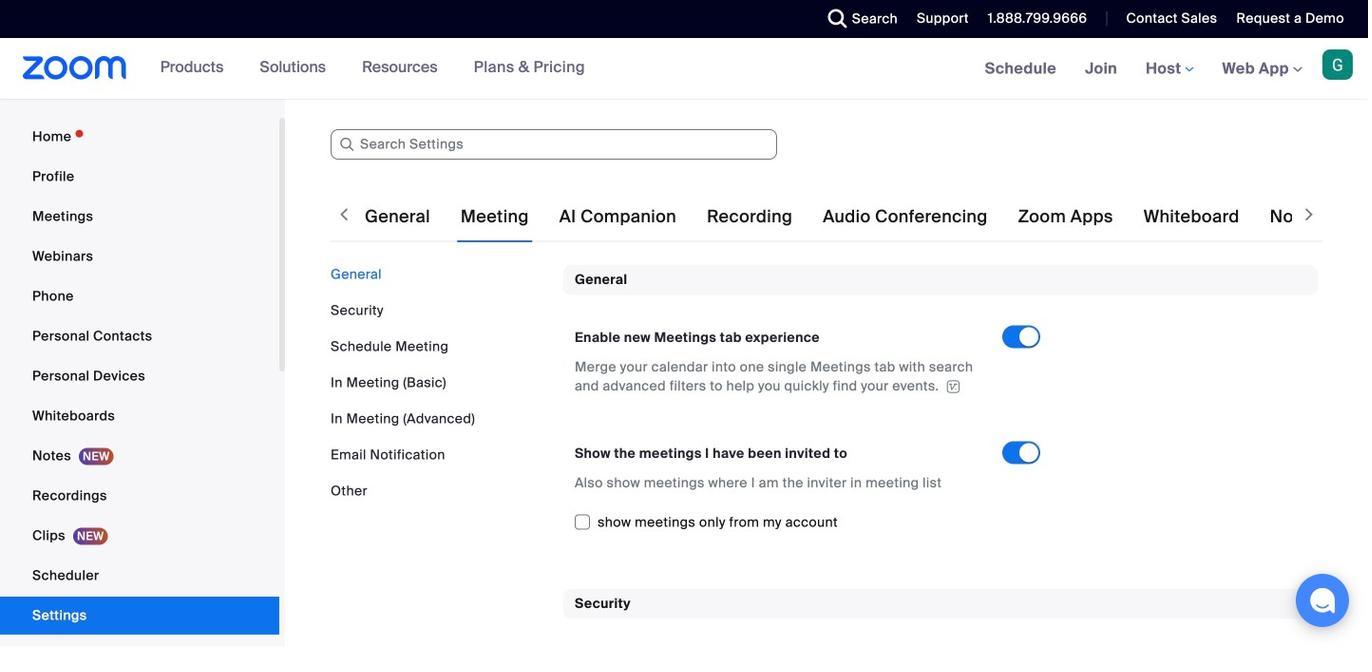 Task type: describe. For each thing, give the bounding box(es) containing it.
personal menu menu
[[0, 118, 279, 646]]

zoom logo image
[[23, 56, 127, 80]]

open chat image
[[1310, 587, 1337, 614]]

meetings navigation
[[971, 38, 1369, 100]]

Search Settings text field
[[331, 129, 778, 160]]

security element
[[564, 589, 1319, 646]]

scroll right image
[[1300, 205, 1319, 224]]



Task type: locate. For each thing, give the bounding box(es) containing it.
banner
[[0, 38, 1369, 100]]

scroll left image
[[335, 205, 354, 224]]

product information navigation
[[146, 38, 600, 99]]

menu bar
[[331, 265, 549, 501]]

general element
[[564, 265, 1319, 559]]

tabs of my account settings page tab list
[[361, 190, 1369, 243]]

profile picture image
[[1323, 49, 1354, 80]]



Task type: vqa. For each thing, say whether or not it's contained in the screenshot.
the product information navigation
yes



